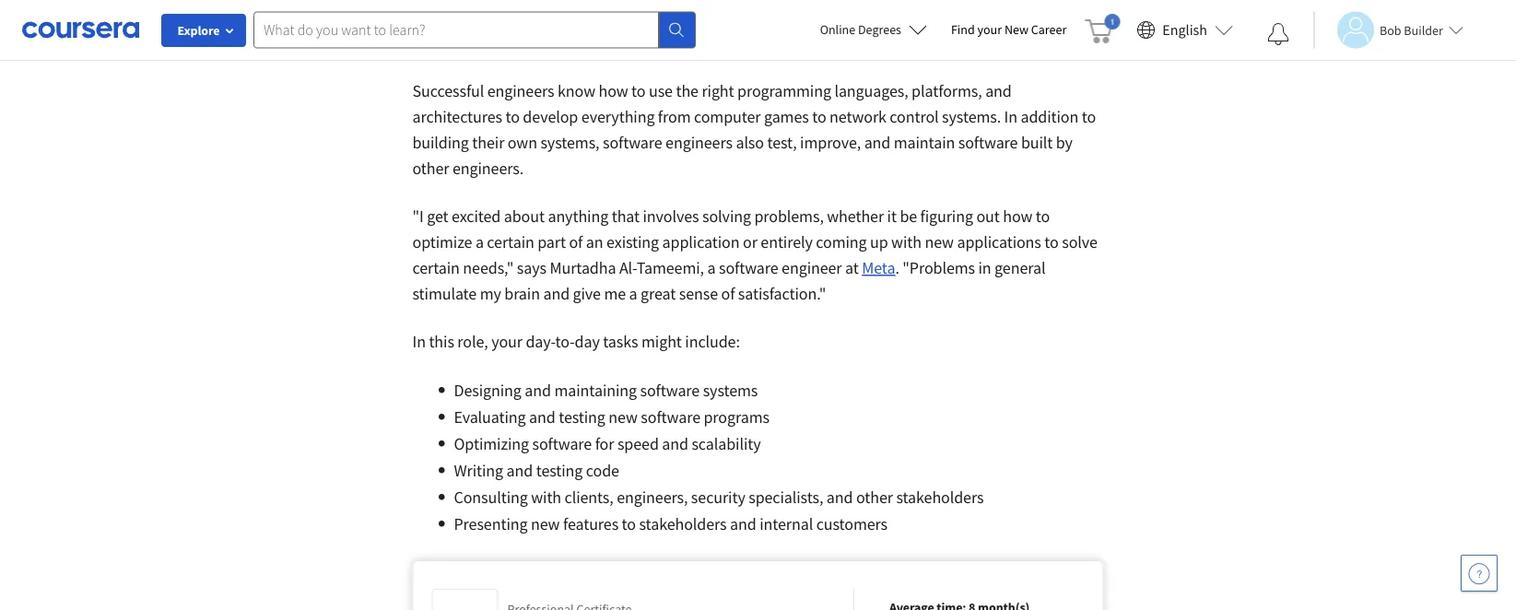 Task type: describe. For each thing, give the bounding box(es) containing it.
give
[[573, 283, 601, 304]]

my
[[480, 283, 501, 304]]

consulting
[[454, 487, 528, 508]]

1 vertical spatial certain
[[412, 258, 460, 278]]

me
[[604, 283, 626, 304]]

built
[[1021, 132, 1053, 153]]

develop
[[523, 106, 578, 127]]

day
[[575, 331, 600, 352]]

day-
[[526, 331, 555, 352]]

improve,
[[800, 132, 861, 153]]

include:
[[685, 331, 740, 352]]

software down might
[[640, 380, 700, 401]]

at
[[845, 258, 859, 278]]

0 vertical spatial your
[[977, 21, 1002, 38]]

to up own
[[505, 106, 520, 127]]

new inside "i get excited about anything that involves solving problems, whether it be figuring out how to optimize a certain part of an existing application or entirely coming up with new applications to solve certain needs," says murtadha al-tameemi, a software engineer at
[[925, 232, 954, 253]]

customers
[[816, 514, 888, 535]]

bob builder
[[1380, 22, 1443, 38]]

it
[[887, 206, 897, 227]]

features
[[563, 514, 618, 535]]

murtadha
[[550, 258, 616, 278]]

optimize
[[412, 232, 472, 253]]

and down optimizing
[[506, 460, 533, 481]]

bob
[[1380, 22, 1401, 38]]

about
[[504, 206, 545, 227]]

maintaining
[[554, 380, 637, 401]]

right
[[702, 81, 734, 101]]

online
[[820, 21, 855, 38]]

how inside successful engineers know how to use the right programming languages, platforms, and architectures to develop everything from computer games to network control systems. in addition to building their own systems, software engineers also test, improve, and maintain software built by other engineers.
[[599, 81, 628, 101]]

part
[[537, 232, 566, 253]]

coming
[[816, 232, 867, 253]]

and right evaluating
[[529, 407, 555, 428]]

code
[[586, 460, 619, 481]]

be
[[900, 206, 917, 227]]

that
[[612, 206, 640, 227]]

in
[[978, 258, 991, 278]]

control
[[890, 106, 939, 127]]

find your new career
[[951, 21, 1067, 38]]

what do software engineers do?
[[412, 22, 787, 57]]

everything
[[581, 106, 655, 127]]

0 vertical spatial a
[[475, 232, 484, 253]]

0 horizontal spatial new
[[531, 514, 560, 535]]

use
[[649, 81, 673, 101]]

to up "applications"
[[1036, 206, 1050, 227]]

security
[[691, 487, 745, 508]]

solve
[[1062, 232, 1097, 253]]

and right speed
[[662, 434, 688, 454]]

tameemi,
[[637, 258, 704, 278]]

maintain
[[894, 132, 955, 153]]

software inside "i get excited about anything that involves solving problems, whether it be figuring out how to optimize a certain part of an existing application or entirely coming up with new applications to solve certain needs," says murtadha al-tameemi, a software engineer at
[[719, 258, 778, 278]]

clients,
[[565, 487, 613, 508]]

application
[[662, 232, 740, 253]]

meta
[[862, 258, 895, 278]]

find your new career link
[[942, 18, 1076, 41]]

existing
[[606, 232, 659, 253]]

do?
[[745, 22, 787, 57]]

games
[[764, 106, 809, 127]]

and down security
[[730, 514, 756, 535]]

to inside designing and maintaining software systems evaluating and testing new software programs optimizing software for speed and scalability writing and testing code consulting with clients, engineers, security specialists, and other stakeholders presenting new features to stakeholders and internal customers
[[622, 514, 636, 535]]

engineers,
[[617, 487, 688, 508]]

the
[[676, 81, 698, 101]]

programming
[[737, 81, 831, 101]]

satisfaction."
[[738, 283, 826, 304]]

with inside designing and maintaining software systems evaluating and testing new software programs optimizing software for speed and scalability writing and testing code consulting with clients, engineers, security specialists, and other stakeholders presenting new features to stakeholders and internal customers
[[531, 487, 561, 508]]

platforms,
[[912, 81, 982, 101]]

1 vertical spatial testing
[[536, 460, 583, 481]]

optimizing
[[454, 434, 529, 454]]

0 vertical spatial stakeholders
[[896, 487, 984, 508]]

test,
[[767, 132, 797, 153]]

engineer
[[782, 258, 842, 278]]

builder
[[1404, 22, 1443, 38]]

designing
[[454, 380, 521, 401]]

their
[[472, 132, 504, 153]]

anything
[[548, 206, 608, 227]]

explore
[[177, 22, 220, 39]]

bob builder button
[[1313, 12, 1463, 48]]

.
[[895, 258, 899, 278]]

solving
[[702, 206, 751, 227]]

english
[[1162, 21, 1207, 39]]

. "problems in general stimulate my brain and give me a great sense of satisfaction."
[[412, 258, 1045, 304]]

of inside "i get excited about anything that involves solving problems, whether it be figuring out how to optimize a certain part of an existing application or entirely coming up with new applications to solve certain needs," says murtadha al-tameemi, a software engineer at
[[569, 232, 583, 253]]

programs
[[704, 407, 769, 428]]

to up "improve," in the right top of the page
[[812, 106, 826, 127]]

architectures
[[412, 106, 502, 127]]

software down everything
[[603, 132, 662, 153]]

shopping cart: 1 item image
[[1085, 14, 1120, 43]]

find
[[951, 21, 975, 38]]

own
[[508, 132, 537, 153]]

0 horizontal spatial your
[[491, 331, 522, 352]]

internal
[[760, 514, 813, 535]]

and down day-
[[525, 380, 551, 401]]

computer
[[694, 106, 761, 127]]

online degrees button
[[805, 9, 942, 50]]

al-
[[619, 258, 637, 278]]

addition
[[1021, 106, 1079, 127]]

successful engineers know how to use the right programming languages, platforms, and architectures to develop everything from computer games to network control systems. in addition to building their own systems, software engineers also test, improve, and maintain software built by other engineers.
[[412, 81, 1096, 179]]



Task type: vqa. For each thing, say whether or not it's contained in the screenshot.
shopping cart: 1 item icon
yes



Task type: locate. For each thing, give the bounding box(es) containing it.
new left features
[[531, 514, 560, 535]]

new up speed
[[609, 407, 638, 428]]

and left give
[[543, 283, 570, 304]]

a inside . "problems in general stimulate my brain and give me a great sense of satisfaction."
[[629, 283, 637, 304]]

"i
[[412, 206, 424, 227]]

systems,
[[540, 132, 599, 153]]

entirely
[[761, 232, 813, 253]]

certain down optimize
[[412, 258, 460, 278]]

a
[[475, 232, 484, 253], [707, 258, 716, 278], [629, 283, 637, 304]]

0 horizontal spatial with
[[531, 487, 561, 508]]

whether
[[827, 206, 884, 227]]

1 horizontal spatial your
[[977, 21, 1002, 38]]

0 vertical spatial how
[[599, 81, 628, 101]]

0 horizontal spatial other
[[412, 158, 449, 179]]

how
[[599, 81, 628, 101], [1003, 206, 1032, 227]]

1 vertical spatial new
[[609, 407, 638, 428]]

also
[[736, 132, 764, 153]]

evaluating
[[454, 407, 526, 428]]

testing down maintaining
[[559, 407, 605, 428]]

in inside successful engineers know how to use the right programming languages, platforms, and architectures to develop everything from computer games to network control systems. in addition to building their own systems, software engineers also test, improve, and maintain software built by other engineers.
[[1004, 106, 1017, 127]]

of right sense
[[721, 283, 735, 304]]

engineers
[[624, 22, 740, 57], [487, 81, 554, 101], [665, 132, 733, 153]]

1 horizontal spatial new
[[609, 407, 638, 428]]

a down excited
[[475, 232, 484, 253]]

1 horizontal spatial other
[[856, 487, 893, 508]]

software up speed
[[641, 407, 700, 428]]

engineers down from
[[665, 132, 733, 153]]

0 vertical spatial testing
[[559, 407, 605, 428]]

software left the for
[[532, 434, 592, 454]]

testing up clients,
[[536, 460, 583, 481]]

role,
[[457, 331, 488, 352]]

speed
[[617, 434, 659, 454]]

in
[[1004, 106, 1017, 127], [412, 331, 426, 352]]

1 horizontal spatial how
[[1003, 206, 1032, 227]]

1 vertical spatial with
[[531, 487, 561, 508]]

software up know
[[515, 22, 619, 57]]

tasks
[[603, 331, 638, 352]]

general
[[994, 258, 1045, 278]]

1 vertical spatial a
[[707, 258, 716, 278]]

0 horizontal spatial stakeholders
[[639, 514, 727, 535]]

2 vertical spatial engineers
[[665, 132, 733, 153]]

1 vertical spatial in
[[412, 331, 426, 352]]

in left addition at top
[[1004, 106, 1017, 127]]

engineers.
[[452, 158, 524, 179]]

to-
[[555, 331, 575, 352]]

to right addition at top
[[1082, 106, 1096, 127]]

engineers up the
[[624, 22, 740, 57]]

explore button
[[161, 14, 246, 47]]

know
[[558, 81, 595, 101]]

up
[[870, 232, 888, 253]]

1 horizontal spatial in
[[1004, 106, 1017, 127]]

designing and maintaining software systems evaluating and testing new software programs optimizing software for speed and scalability writing and testing code consulting with clients, engineers, security specialists, and other stakeholders presenting new features to stakeholders and internal customers
[[454, 380, 984, 535]]

new up ""problems"
[[925, 232, 954, 253]]

english button
[[1129, 0, 1240, 60]]

2 horizontal spatial a
[[707, 258, 716, 278]]

0 vertical spatial engineers
[[624, 22, 740, 57]]

for
[[595, 434, 614, 454]]

a down the application
[[707, 258, 716, 278]]

0 horizontal spatial certain
[[412, 258, 460, 278]]

your left day-
[[491, 331, 522, 352]]

0 vertical spatial of
[[569, 232, 583, 253]]

get
[[427, 206, 448, 227]]

with
[[891, 232, 922, 253], [531, 487, 561, 508]]

a right me on the left top of the page
[[629, 283, 637, 304]]

1 horizontal spatial of
[[721, 283, 735, 304]]

"i get excited about anything that involves solving problems, whether it be figuring out how to optimize a certain part of an existing application or entirely coming up with new applications to solve certain needs," says murtadha al-tameemi, a software engineer at
[[412, 206, 1097, 278]]

1 vertical spatial other
[[856, 487, 893, 508]]

0 horizontal spatial a
[[475, 232, 484, 253]]

What do you want to learn? text field
[[253, 12, 659, 48]]

and down "network"
[[864, 132, 890, 153]]

2 horizontal spatial new
[[925, 232, 954, 253]]

0 horizontal spatial how
[[599, 81, 628, 101]]

do
[[479, 22, 509, 57]]

career
[[1031, 21, 1067, 38]]

1 vertical spatial stakeholders
[[639, 514, 727, 535]]

stimulate
[[412, 283, 477, 304]]

1 vertical spatial of
[[721, 283, 735, 304]]

excited
[[452, 206, 501, 227]]

0 vertical spatial other
[[412, 158, 449, 179]]

degrees
[[858, 21, 901, 38]]

other down building
[[412, 158, 449, 179]]

meta link
[[862, 258, 895, 278]]

figuring
[[920, 206, 973, 227]]

your
[[977, 21, 1002, 38], [491, 331, 522, 352]]

from
[[658, 106, 691, 127]]

1 vertical spatial how
[[1003, 206, 1032, 227]]

certain
[[487, 232, 534, 253], [412, 258, 460, 278]]

systems
[[703, 380, 758, 401]]

1 vertical spatial engineers
[[487, 81, 554, 101]]

this
[[429, 331, 454, 352]]

1 horizontal spatial certain
[[487, 232, 534, 253]]

2 vertical spatial a
[[629, 283, 637, 304]]

great
[[641, 283, 676, 304]]

and up systems.
[[985, 81, 1012, 101]]

coursera image
[[22, 15, 139, 44]]

1 horizontal spatial stakeholders
[[896, 487, 984, 508]]

with inside "i get excited about anything that involves solving problems, whether it be figuring out how to optimize a certain part of an existing application or entirely coming up with new applications to solve certain needs," says murtadha al-tameemi, a software engineer at
[[891, 232, 922, 253]]

how up everything
[[599, 81, 628, 101]]

problems,
[[754, 206, 824, 227]]

0 vertical spatial in
[[1004, 106, 1017, 127]]

your right find
[[977, 21, 1002, 38]]

1 vertical spatial your
[[491, 331, 522, 352]]

online degrees
[[820, 21, 901, 38]]

software
[[515, 22, 619, 57], [603, 132, 662, 153], [958, 132, 1018, 153], [719, 258, 778, 278], [640, 380, 700, 401], [641, 407, 700, 428], [532, 434, 592, 454]]

and inside . "problems in general stimulate my brain and give me a great sense of satisfaction."
[[543, 283, 570, 304]]

applications
[[957, 232, 1041, 253]]

successful
[[412, 81, 484, 101]]

other inside successful engineers know how to use the right programming languages, platforms, and architectures to develop everything from computer games to network control systems. in addition to building their own systems, software engineers also test, improve, and maintain software built by other engineers.
[[412, 158, 449, 179]]

presenting
[[454, 514, 528, 535]]

help center image
[[1468, 562, 1490, 584]]

and up customers at the right bottom
[[826, 487, 853, 508]]

stakeholders
[[896, 487, 984, 508], [639, 514, 727, 535]]

of left an
[[569, 232, 583, 253]]

in this role, your day-to-day tasks might include:
[[412, 331, 740, 352]]

to down engineers,
[[622, 514, 636, 535]]

0 vertical spatial certain
[[487, 232, 534, 253]]

with left clients,
[[531, 487, 561, 508]]

of inside . "problems in general stimulate my brain and give me a great sense of satisfaction."
[[721, 283, 735, 304]]

software down or
[[719, 258, 778, 278]]

certain down the about
[[487, 232, 534, 253]]

"problems
[[903, 258, 975, 278]]

0 horizontal spatial of
[[569, 232, 583, 253]]

in left this
[[412, 331, 426, 352]]

brain
[[504, 283, 540, 304]]

0 vertical spatial new
[[925, 232, 954, 253]]

and
[[985, 81, 1012, 101], [864, 132, 890, 153], [543, 283, 570, 304], [525, 380, 551, 401], [529, 407, 555, 428], [662, 434, 688, 454], [506, 460, 533, 481], [826, 487, 853, 508], [730, 514, 756, 535]]

new
[[1004, 21, 1028, 38]]

to left use
[[631, 81, 646, 101]]

1 horizontal spatial a
[[629, 283, 637, 304]]

other up customers at the right bottom
[[856, 487, 893, 508]]

other inside designing and maintaining software systems evaluating and testing new software programs optimizing software for speed and scalability writing and testing code consulting with clients, engineers, security specialists, and other stakeholders presenting new features to stakeholders and internal customers
[[856, 487, 893, 508]]

testing
[[559, 407, 605, 428], [536, 460, 583, 481]]

0 horizontal spatial in
[[412, 331, 426, 352]]

with down be
[[891, 232, 922, 253]]

languages,
[[834, 81, 908, 101]]

involves
[[643, 206, 699, 227]]

None search field
[[253, 12, 696, 48]]

software down systems.
[[958, 132, 1018, 153]]

to left solve on the right top
[[1044, 232, 1059, 253]]

specialists,
[[749, 487, 823, 508]]

network
[[830, 106, 886, 127]]

1 horizontal spatial with
[[891, 232, 922, 253]]

0 vertical spatial with
[[891, 232, 922, 253]]

or
[[743, 232, 757, 253]]

says
[[517, 258, 546, 278]]

how right out
[[1003, 206, 1032, 227]]

2 vertical spatial new
[[531, 514, 560, 535]]

show notifications image
[[1267, 23, 1289, 45]]

how inside "i get excited about anything that involves solving problems, whether it be figuring out how to optimize a certain part of an existing application or entirely coming up with new applications to solve certain needs," says murtadha al-tameemi, a software engineer at
[[1003, 206, 1032, 227]]

by
[[1056, 132, 1073, 153]]

engineers up develop at the left of the page
[[487, 81, 554, 101]]

might
[[641, 331, 682, 352]]



